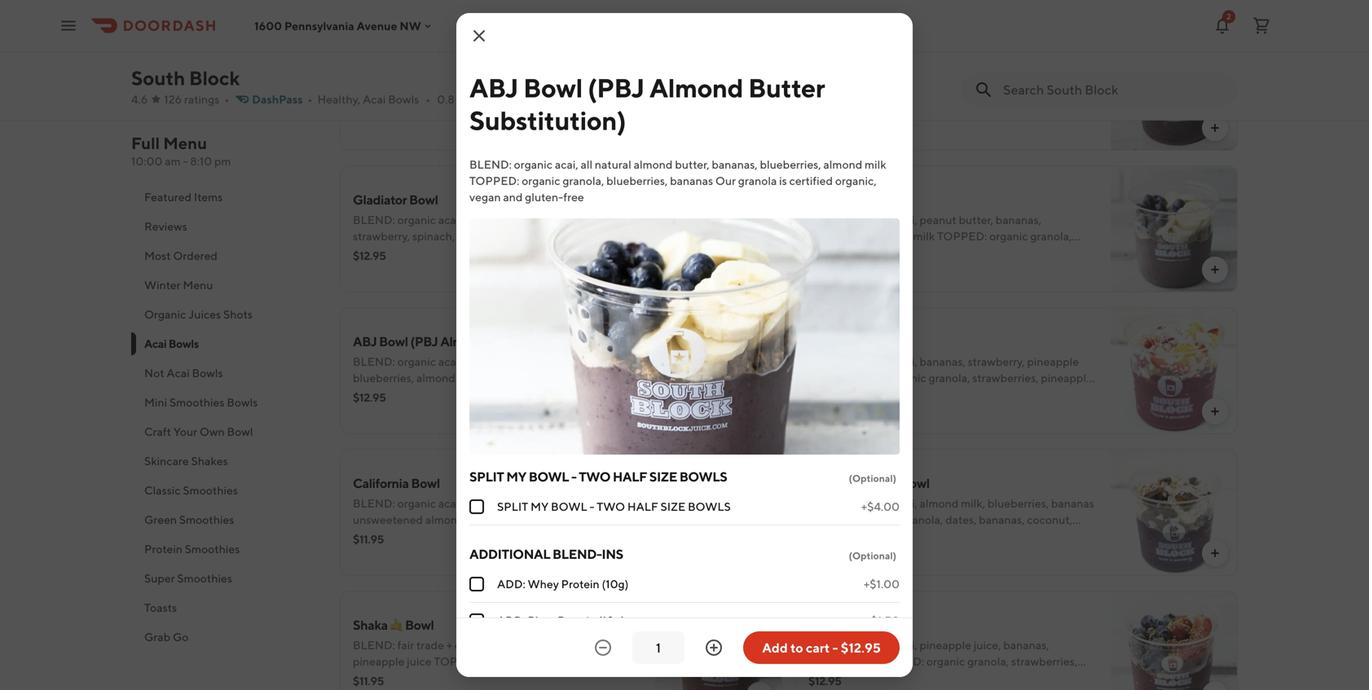 Task type: locate. For each thing, give the bounding box(es) containing it.
calories: inside cinnamon date bowl blend: organic acai, almond milk, blueberries, bananas topped: organic granola, dates, bananas, coconut, cinnamon calories: 574 our granola is certified organic, vegan and gluten-free
[[862, 529, 907, 543]]

coconut down aloha
[[809, 388, 851, 401]]

substitution) for abj bowl (pbj almond butter substitution)
[[469, 105, 626, 136]]

is
[[394, 120, 402, 134], [779, 174, 787, 187], [1051, 246, 1059, 259], [353, 262, 361, 275], [526, 388, 534, 401], [917, 388, 925, 401], [995, 529, 1003, 543], [417, 546, 425, 559], [616, 671, 624, 685], [1063, 671, 1071, 685]]

• down block
[[224, 93, 229, 106]]

1 horizontal spatial natural
[[595, 158, 632, 171]]

size for (optional)
[[649, 469, 677, 485]]

1 vertical spatial abj
[[353, 334, 377, 349]]

1 vertical spatial coconut
[[436, 671, 478, 685]]

our
[[607, 104, 628, 117], [715, 174, 736, 187], [574, 246, 595, 259], [987, 246, 1007, 259], [462, 388, 482, 401], [854, 388, 874, 401], [931, 529, 951, 543], [353, 546, 373, 559], [552, 671, 572, 685], [999, 671, 1020, 685]]

bowls up mini smoothies bowls
[[192, 366, 223, 380]]

natural inside blend: organic acai, all natural almond butter, bananas, blueberries, almond milk topped: organic granola, blueberries, bananas our granola is certified organic, vegan and gluten-free
[[595, 158, 632, 171]]

1 vertical spatial peanut
[[533, 104, 570, 117]]

juice down protein,
[[511, 229, 536, 243]]

blueberries, inside gladiator bowl blend: organic acai, 20g whey protein, bananas, strawberry, spinach, pineapple juice topped: organic granola, strawberries, blueberries, bananas our granola is certified organic, vegan and gluten-free
[[465, 246, 527, 259]]

butter, inside loaded pbj bowl blend: organic acai, peanut butter, bananas, blueberries, almond milk  topped: organic granola, blueberries, strawberries, bananas, peanut butter our granola is certified organic, vegan and gluten-free
[[503, 71, 538, 85]]

gluten- inside california bowl blend: organic acai, bananas, blueberries, and unsweetened almond milk topped: organic granola, blueberries, bananas, and hemp hearts calories: 463 our granola is certified organic, vegan and gluten-free
[[572, 546, 610, 559]]

granola inside loaded pbj bowl blend: organic acai, peanut butter, bananas, blueberries, almond milk  topped: organic granola, blueberries, strawberries, bananas, peanut butter our granola is certified organic, vegan and gluten-free
[[353, 120, 392, 134]]

milk inside blend: organic acai, all natural almond butter, bananas, blueberries, almond milk topped: organic granola, blueberries, bananas our granola is certified organic, vegan and gluten-free
[[865, 158, 886, 171]]

acai right 'healthy,'
[[363, 93, 386, 106]]

pineapple up the 'blueberries'
[[353, 655, 405, 668]]

1 vertical spatial size
[[661, 500, 686, 513]]

1 vertical spatial split my bowl - two half size bowls
[[497, 500, 731, 513]]

0 vertical spatial half
[[613, 469, 647, 485]]

protein for add: plant protein (10g)
[[558, 614, 596, 628]]

bowl inside button
[[227, 425, 253, 439]]

1 horizontal spatial (pbj
[[588, 73, 644, 103]]

bowls for (optional)
[[680, 469, 727, 485]]

1 horizontal spatial all
[[581, 158, 593, 171]]

None checkbox
[[469, 500, 484, 514]]

coconut down the + at the bottom of the page
[[436, 671, 478, 685]]

calories: left 633
[[918, 246, 963, 259]]

almond inside california bowl blend: organic acai, bananas, blueberries, and unsweetened almond milk topped: organic granola, blueberries, bananas, and hemp hearts calories: 463 our granola is certified organic, vegan and gluten-free
[[425, 513, 464, 527]]

shots
[[223, 308, 253, 321]]

bowls up not acai bowls
[[169, 337, 199, 350]]

2 • from the left
[[308, 93, 313, 106]]

• left 'healthy,'
[[308, 93, 313, 106]]

butter,
[[503, 71, 538, 85], [675, 158, 710, 171], [959, 213, 993, 227], [558, 355, 593, 368]]

blend: inside shaka 🤙 bowl blend: fair trade + organic acai, bananas, strawberries, pineapple juice topped: organic granola, strawberries, blueberries and coconut calories: 520 our granola is certified organic, vegan and gluten-free
[[353, 639, 395, 652]]

2 add: from the top
[[497, 614, 525, 628]]

0 horizontal spatial •
[[224, 93, 229, 106]]

bowls down 'not acai bowls' button
[[227, 396, 258, 409]]

juice inside shaka 🤙 bowl blend: fair trade + organic acai, bananas, strawberries, pineapple juice topped: organic granola, strawberries, blueberries and coconut calories: 520 our granola is certified organic, vegan and gluten-free
[[407, 655, 432, 668]]

organic juices shots
[[144, 308, 253, 321]]

acai up not at bottom
[[144, 337, 167, 350]]

smoothies for super
[[177, 572, 232, 585]]

juice inside 'aloha bowl blend: organic acai, bananas, strawberry, pineapple juice topped: organic granola, strawberries, pineapple, coconut our granola is certified organic, vegan and gluten-free'
[[809, 371, 833, 385]]

super
[[144, 572, 175, 585]]

bananas, inside abj bowl (pbj almond butter substitution) blend: organic acai, all natural almond butter, bananas, blueberries, almond milk  topped: organic granola, blueberries, bananas our granola is certified organic, vegan and gluten-free
[[595, 355, 641, 368]]

0 vertical spatial natural
[[595, 158, 632, 171]]

(pbj
[[588, 73, 644, 103], [410, 334, 438, 349]]

organic,
[[450, 120, 491, 134], [835, 174, 877, 187], [409, 262, 450, 275], [854, 262, 896, 275], [582, 388, 623, 401], [973, 388, 1015, 401], [1051, 529, 1092, 543], [473, 546, 514, 559], [399, 688, 440, 690], [854, 688, 896, 690]]

1 horizontal spatial abj
[[469, 73, 518, 103]]

size for +$4.00
[[661, 500, 686, 513]]

add: down additional
[[497, 577, 525, 591]]

0 vertical spatial juice
[[511, 229, 536, 243]]

1 vertical spatial menu
[[183, 278, 213, 292]]

acai, inside 'aloha bowl blend: organic acai, bananas, strawberry, pineapple juice topped: organic granola, strawberries, pineapple, coconut our granola is certified organic, vegan and gluten-free'
[[894, 355, 918, 368]]

1 add: from the top
[[497, 577, 525, 591]]

0 vertical spatial add item to cart image
[[1209, 121, 1222, 134]]

bowl for (optional)
[[529, 469, 569, 485]]

0 vertical spatial two
[[579, 469, 611, 485]]

organic, inside queen bee bowl blend: organic acai, pineapple juice, bananas, strawberries topped: organic granola, strawberries, blueberries, bee pollen calories: 535 our granola is certified organic, vegan and gluten-free
[[854, 688, 896, 690]]

pineapple up pineapple,
[[1027, 355, 1079, 368]]

2 vertical spatial juice
[[407, 655, 432, 668]]

acai, inside shaka 🤙 bowl blend: fair trade + organic acai, bananas, strawberries, pineapple juice topped: organic granola, strawberries, blueberries and coconut calories: 520 our granola is certified organic, vegan and gluten-free
[[496, 639, 519, 652]]

1 vertical spatial $11.95
[[353, 533, 384, 546]]

None checkbox
[[469, 577, 484, 592]]

ins
[[602, 547, 623, 562]]

menu up am
[[163, 134, 207, 153]]

2 horizontal spatial butter
[[857, 50, 894, 66]]

2 horizontal spatial •
[[426, 93, 431, 106]]

(optional) up +$4.00 on the right bottom of the page
[[849, 473, 897, 484]]

1 horizontal spatial •
[[308, 93, 313, 106]]

0 horizontal spatial strawberry,
[[353, 229, 410, 243]]

additional blend-ins
[[469, 547, 623, 562]]

almond inside blend: organic acai, peanut butter, bananas, blueberries, almond milk  topped: organic granola, blueberries, bananas calories: 633 our granola is certified organic, vegan and gluten-free
[[872, 229, 911, 243]]

bowl inside abj bowl (pbj almond butter substitution) blend: organic acai, all natural almond butter, bananas, blueberries, almond milk  topped: organic granola, blueberries, bananas our granola is certified organic, vegan and gluten-free
[[379, 334, 408, 349]]

0 vertical spatial abj
[[469, 73, 518, 103]]

0 horizontal spatial juice
[[407, 655, 432, 668]]

blend: inside gladiator bowl blend: organic acai, 20g whey protein, bananas, strawberry, spinach, pineapple juice topped: organic granola, strawberries, blueberries, bananas our granola is certified organic, vegan and gluten-free
[[353, 213, 395, 227]]

queen
[[809, 617, 848, 633]]

smoothies
[[169, 396, 225, 409], [183, 484, 238, 497], [179, 513, 234, 527], [185, 542, 240, 556], [177, 572, 232, 585]]

strawberries, inside loaded pbj bowl blend: organic acai, peanut butter, bananas, blueberries, almond milk  topped: organic granola, blueberries, strawberries, bananas, peanut butter our granola is certified organic, vegan and gluten-free
[[416, 104, 483, 117]]

free inside california bowl blend: organic acai, bananas, blueberries, and unsweetened almond milk topped: organic granola, blueberries, bananas, and hemp hearts calories: 463 our granola is certified organic, vegan and gluten-free
[[610, 546, 631, 559]]

granola inside california bowl blend: organic acai, bananas, blueberries, and unsweetened almond milk topped: organic granola, blueberries, bananas, and hemp hearts calories: 463 our granola is certified organic, vegan and gluten-free
[[376, 546, 414, 559]]

1 vertical spatial two
[[597, 500, 625, 513]]

10:00
[[131, 154, 163, 168]]

smoothies down protein smoothies
[[177, 572, 232, 585]]

healthy,
[[317, 93, 360, 106]]

bowls down pbj
[[388, 93, 419, 106]]

1 vertical spatial protein
[[561, 577, 600, 591]]

0 horizontal spatial abj
[[353, 334, 377, 349]]

to
[[791, 640, 803, 656]]

calories: down +$4.00 on the right bottom of the page
[[862, 529, 907, 543]]

organic, inside shaka 🤙 bowl blend: fair trade + organic acai, bananas, strawberries, pineapple juice topped: organic granola, strawberries, blueberries and coconut calories: 520 our granola is certified organic, vegan and gluten-free
[[399, 688, 440, 690]]

0 vertical spatial acai
[[363, 93, 386, 106]]

(10g) down "ins" in the left of the page
[[602, 577, 629, 591]]

split for (optional)
[[469, 469, 504, 485]]

topped: inside queen bee bowl blend: organic acai, pineapple juice, bananas, strawberries topped: organic granola, strawberries, blueberries, bee pollen calories: 535 our granola is certified organic, vegan and gluten-free
[[874, 655, 924, 668]]

0 horizontal spatial butter
[[488, 334, 526, 349]]

1 horizontal spatial butter
[[748, 73, 825, 103]]

0 vertical spatial bowl
[[529, 469, 569, 485]]

not
[[144, 366, 164, 380]]

and inside blend: organic acai, all natural almond butter, bananas, blueberries, almond milk topped: organic granola, blueberries, bananas our granola is certified organic, vegan and gluten-free
[[503, 190, 523, 204]]

juice down trade
[[407, 655, 432, 668]]

vegan
[[494, 120, 525, 134], [469, 190, 501, 204], [453, 262, 484, 275], [898, 262, 930, 275], [1017, 388, 1048, 401], [353, 404, 384, 417], [516, 546, 548, 559], [809, 546, 840, 559], [442, 688, 474, 690], [898, 688, 930, 690]]

natural
[[595, 158, 632, 171], [478, 355, 515, 368]]

skincare shakes button
[[131, 447, 320, 476]]

bowl inside california bowl blend: organic acai, bananas, blueberries, and unsweetened almond milk topped: organic granola, blueberries, bananas, and hemp hearts calories: 463 our granola is certified organic, vegan and gluten-free
[[411, 476, 440, 491]]

topped: inside california bowl blend: organic acai, bananas, blueberries, and unsweetened almond milk topped: organic granola, blueberries, bananas, and hemp hearts calories: 463 our granola is certified organic, vegan and gluten-free
[[491, 513, 541, 527]]

smoothies for classic
[[183, 484, 238, 497]]

0 vertical spatial all
[[581, 158, 593, 171]]

0 vertical spatial split
[[469, 469, 504, 485]]

calories: up blend-
[[553, 529, 598, 543]]

1 horizontal spatial almond
[[649, 73, 743, 103]]

juice inside gladiator bowl blend: organic acai, 20g whey protein, bananas, strawberry, spinach, pineapple juice topped: organic granola, strawberries, blueberries, bananas our granola is certified organic, vegan and gluten-free
[[511, 229, 536, 243]]

(10g) for add: whey protein (10g)
[[602, 577, 629, 591]]

free
[[588, 120, 608, 134], [564, 190, 584, 204], [547, 262, 567, 275], [992, 262, 1013, 275], [447, 404, 468, 417], [847, 404, 868, 417], [610, 546, 631, 559], [903, 546, 923, 559], [537, 688, 557, 690], [992, 688, 1013, 690]]

our inside blend: organic acai, all natural almond butter, bananas, blueberries, almond milk topped: organic granola, blueberries, bananas our granola is certified organic, vegan and gluten-free
[[715, 174, 736, 187]]

gladiator bowl image
[[655, 165, 782, 293]]

1 vertical spatial (10g)
[[598, 614, 625, 628]]

1 vertical spatial my
[[531, 500, 549, 513]]

bowl inside gladiator bowl blend: organic acai, 20g whey protein, bananas, strawberry, spinach, pineapple juice topped: organic granola, strawberries, blueberries, bananas our granola is certified organic, vegan and gluten-free
[[409, 192, 438, 207]]

- inside full menu 10:00 am - 8:10 pm
[[183, 154, 188, 168]]

abj for abj bowl (pbj almond butter substitution) blend: organic acai, all natural almond butter, bananas, blueberries, almond milk  topped: organic granola, blueberries, bananas our granola is certified organic, vegan and gluten-free
[[353, 334, 377, 349]]

south block
[[131, 66, 240, 90]]

1 horizontal spatial my
[[531, 500, 549, 513]]

1 vertical spatial all
[[464, 355, 476, 368]]

bananas
[[670, 174, 713, 187], [529, 246, 572, 259], [872, 246, 915, 259], [416, 388, 460, 401], [1051, 497, 1094, 510]]

acai inside button
[[167, 366, 190, 380]]

aloha bowl image
[[1111, 307, 1238, 434]]

whey
[[488, 213, 515, 227]]

(optional) inside split my bowl - two half size bowls group
[[849, 473, 897, 484]]

almond for abj bowl (pbj almond butter substitution)
[[649, 73, 743, 103]]

2 add item to cart image from the top
[[1209, 263, 1222, 276]]

butter, inside blend: organic acai, all natural almond butter, bananas, blueberries, almond milk topped: organic granola, blueberries, bananas our granola is certified organic, vegan and gluten-free
[[675, 158, 710, 171]]

calories: left 535
[[929, 671, 974, 685]]

abj bowl (pbj almond butter substitution) blend: organic acai, all natural almond butter, bananas, blueberries, almond milk  topped: organic granola, blueberries, bananas our granola is certified organic, vegan and gluten-free
[[353, 334, 641, 417]]

0 horizontal spatial my
[[506, 469, 526, 485]]

acai right not at bottom
[[167, 366, 190, 380]]

grab go button
[[131, 623, 320, 652]]

granola, inside loaded pbj bowl blend: organic acai, peanut butter, bananas, blueberries, almond milk  topped: organic granola, blueberries, strawberries, bananas, peanut butter our granola is certified organic, vegan and gluten-free
[[575, 88, 616, 101]]

0 vertical spatial almond
[[809, 50, 854, 66]]

add: left plant
[[497, 614, 525, 628]]

$12.95
[[353, 107, 386, 121], [353, 249, 386, 262], [353, 391, 386, 404], [841, 640, 881, 656], [809, 674, 842, 688]]

shaka 🤙 bowl image
[[655, 591, 782, 690]]

bananas,
[[540, 71, 586, 85], [485, 104, 531, 117], [712, 158, 758, 171], [560, 213, 606, 227], [996, 213, 1042, 227], [595, 355, 641, 368], [920, 355, 966, 368], [464, 497, 510, 510], [979, 513, 1025, 527], [416, 529, 462, 543], [521, 639, 567, 652], [1004, 639, 1049, 652]]

granola, inside cinnamon date bowl blend: organic acai, almond milk, blueberries, bananas topped: organic granola, dates, bananas, coconut, cinnamon calories: 574 our granola is certified organic, vegan and gluten-free
[[902, 513, 943, 527]]

smoothies inside button
[[185, 542, 240, 556]]

half for (optional)
[[613, 469, 647, 485]]

size
[[649, 469, 677, 485], [661, 500, 686, 513]]

my up hemp
[[506, 469, 526, 485]]

1 vertical spatial almond
[[649, 73, 743, 103]]

1 vertical spatial acai
[[144, 337, 167, 350]]

pm
[[214, 154, 231, 168]]

decrease quantity by 1 image
[[593, 638, 613, 658]]

-
[[183, 154, 188, 168], [571, 469, 577, 485], [590, 500, 595, 513], [833, 640, 838, 656]]

1 • from the left
[[224, 93, 229, 106]]

smoothies up protein smoothies
[[179, 513, 234, 527]]

split my bowl - two half size bowls for (optional)
[[469, 469, 727, 485]]

bowl up hearts
[[529, 469, 569, 485]]

add item to cart image for 20g
[[753, 263, 766, 276]]

almond for abj bowl (pbj almond butter substitution) blend: organic acai, all natural almond butter, bananas, blueberries, almond milk  topped: organic granola, blueberries, bananas our granola is certified organic, vegan and gluten-free
[[440, 334, 486, 349]]

1 vertical spatial (pbj
[[410, 334, 438, 349]]

super smoothies
[[144, 572, 232, 585]]

2 vertical spatial $11.95
[[353, 674, 384, 688]]

calories: inside california bowl blend: organic acai, bananas, blueberries, and unsweetened almond milk topped: organic granola, blueberries, bananas, and hemp hearts calories: 463 our granola is certified organic, vegan and gluten-free
[[553, 529, 598, 543]]

dashpass •
[[252, 93, 313, 106]]

$11.95 for california bowl
[[353, 533, 384, 546]]

certified inside queen bee bowl blend: organic acai, pineapple juice, bananas, strawberries topped: organic granola, strawberries, blueberries, bee pollen calories: 535 our granola is certified organic, vegan and gluten-free
[[809, 688, 852, 690]]

Current quantity is 1 number field
[[642, 639, 675, 657]]

butter
[[857, 50, 894, 66], [748, 73, 825, 103], [488, 334, 526, 349]]

protein right plant
[[558, 614, 596, 628]]

1 horizontal spatial coconut
[[809, 388, 851, 401]]

1 vertical spatial half
[[627, 500, 658, 513]]

topped:
[[482, 88, 532, 101], [469, 174, 520, 187], [538, 229, 588, 243], [937, 229, 987, 243], [482, 371, 532, 385], [836, 371, 886, 385], [491, 513, 541, 527], [809, 513, 859, 527], [434, 655, 484, 668], [874, 655, 924, 668]]

2 (optional) from the top
[[849, 550, 897, 562]]

granola
[[353, 120, 392, 134], [738, 174, 777, 187], [597, 246, 636, 259], [1010, 246, 1048, 259], [485, 388, 523, 401], [876, 388, 915, 401], [954, 529, 993, 543], [376, 546, 414, 559], [575, 671, 614, 685], [1022, 671, 1061, 685]]

trade
[[416, 639, 444, 652]]

pineapple left juice,
[[920, 639, 972, 652]]

split my bowl - two half size bowls
[[469, 469, 727, 485], [497, 500, 731, 513]]

2 horizontal spatial peanut
[[920, 213, 957, 227]]

blueberries, inside cinnamon date bowl blend: organic acai, almond milk, blueberries, bananas topped: organic granola, dates, bananas, coconut, cinnamon calories: 574 our granola is certified organic, vegan and gluten-free
[[988, 497, 1049, 510]]

not acai bowls button
[[131, 359, 320, 388]]

0 vertical spatial menu
[[163, 134, 207, 153]]

split for +$4.00
[[497, 500, 528, 513]]

protein down blend-
[[561, 577, 600, 591]]

two
[[579, 469, 611, 485], [597, 500, 625, 513]]

1 add item to cart image from the top
[[1209, 121, 1222, 134]]

(optional) for additional blend-ins
[[849, 550, 897, 562]]

granola, inside 'aloha bowl blend: organic acai, bananas, strawberry, pineapple juice topped: organic granola, strawberries, pineapple, coconut our granola is certified organic, vegan and gluten-free'
[[929, 371, 970, 385]]

vegan inside california bowl blend: organic acai, bananas, blueberries, and unsweetened almond milk topped: organic granola, blueberries, bananas, and hemp hearts calories: 463 our granola is certified organic, vegan and gluten-free
[[516, 546, 548, 559]]

winter menu
[[144, 278, 213, 292]]

0 vertical spatial (optional)
[[849, 473, 897, 484]]

blend: inside blend: organic acai, peanut butter, bananas, blueberries, almond milk  topped: organic granola, blueberries, bananas calories: 633 our granola is certified organic, vegan and gluten-free
[[809, 213, 851, 227]]

gladiator
[[353, 192, 407, 207]]

0 vertical spatial coconut
[[809, 388, 851, 401]]

0 vertical spatial bowls
[[680, 469, 727, 485]]

our inside loaded pbj bowl blend: organic acai, peanut butter, bananas, blueberries, almond milk  topped: organic granola, blueberries, strawberries, bananas, peanut butter our granola is certified organic, vegan and gluten-free
[[607, 104, 628, 117]]

1 vertical spatial strawberry,
[[968, 355, 1025, 368]]

our inside california bowl blend: organic acai, bananas, blueberries, and unsweetened almond milk topped: organic granola, blueberries, bananas, and hemp hearts calories: 463 our granola is certified organic, vegan and gluten-free
[[353, 546, 373, 559]]

bowl up blend-
[[551, 500, 587, 513]]

most ordered button
[[131, 241, 320, 271]]

0 vertical spatial add:
[[497, 577, 525, 591]]

butter for abj bowl (pbj almond butter substitution)
[[748, 73, 825, 103]]

featured
[[144, 190, 192, 204]]

0 vertical spatial substitution)
[[469, 105, 626, 136]]

smoothies down shakes
[[183, 484, 238, 497]]

free inside abj bowl (pbj almond butter substitution) blend: organic acai, all natural almond butter, bananas, blueberries, almond milk  topped: organic granola, blueberries, bananas our granola is certified organic, vegan and gluten-free
[[447, 404, 468, 417]]

1 vertical spatial butter
[[748, 73, 825, 103]]

0 vertical spatial peanut
[[464, 71, 501, 85]]

split my bowl - two half size bowls for +$4.00
[[497, 500, 731, 513]]

butter, inside abj bowl (pbj almond butter substitution) blend: organic acai, all natural almond butter, bananas, blueberries, almond milk  topped: organic granola, blueberries, bananas our granola is certified organic, vegan and gluten-free
[[558, 355, 593, 368]]

topped: inside 'aloha bowl blend: organic acai, bananas, strawberry, pineapple juice topped: organic granola, strawberries, pineapple, coconut our granola is certified organic, vegan and gluten-free'
[[836, 371, 886, 385]]

butter inside abj bowl (pbj almond butter substitution) blend: organic acai, all natural almond butter, bananas, blueberries, almond milk  topped: organic granola, blueberries, bananas our granola is certified organic, vegan and gluten-free
[[488, 334, 526, 349]]

abj
[[469, 73, 518, 103], [353, 334, 377, 349]]

gluten- inside loaded pbj bowl blend: organic acai, peanut butter, bananas, blueberries, almond milk  topped: organic granola, blueberries, strawberries, bananas, peanut butter our granola is certified organic, vegan and gluten-free
[[549, 120, 588, 134]]

protein smoothies button
[[131, 535, 320, 564]]

0 vertical spatial butter
[[857, 50, 894, 66]]

2 horizontal spatial almond
[[809, 50, 854, 66]]

$12.95 for loaded
[[353, 107, 386, 121]]

free inside 'aloha bowl blend: organic acai, bananas, strawberry, pineapple juice topped: organic granola, strawberries, pineapple, coconut our granola is certified organic, vegan and gluten-free'
[[847, 404, 868, 417]]

463
[[601, 529, 621, 543]]

all
[[581, 158, 593, 171], [464, 355, 476, 368]]

0.8
[[437, 93, 455, 106]]

$11.95 for shaka 🤙 bowl
[[353, 674, 384, 688]]

is inside cinnamon date bowl blend: organic acai, almond milk, blueberries, bananas topped: organic granola, dates, bananas, coconut, cinnamon calories: 574 our granola is certified organic, vegan and gluten-free
[[995, 529, 1003, 543]]

juice for shaka 🤙 bowl
[[407, 655, 432, 668]]

vegan inside shaka 🤙 bowl blend: fair trade + organic acai, bananas, strawberries, pineapple juice topped: organic granola, strawberries, blueberries and coconut calories: 520 our granola is certified organic, vegan and gluten-free
[[442, 688, 474, 690]]

milk inside california bowl blend: organic acai, bananas, blueberries, and unsweetened almond milk topped: organic granola, blueberries, bananas, and hemp hearts calories: 463 our granola is certified organic, vegan and gluten-free
[[467, 513, 488, 527]]

increase quantity by 1 image
[[704, 638, 724, 658]]

bowls for mini
[[227, 396, 258, 409]]

loaded
[[353, 50, 397, 66]]

menu inside button
[[183, 278, 213, 292]]

substitution) inside abj bowl (pbj almond butter substitution)
[[469, 105, 626, 136]]

is inside blend: organic acai, peanut butter, bananas, blueberries, almond milk  topped: organic granola, blueberries, bananas calories: 633 our granola is certified organic, vegan and gluten-free
[[1051, 246, 1059, 259]]

bowl inside cinnamon date bowl blend: organic acai, almond milk, blueberries, bananas topped: organic granola, dates, bananas, coconut, cinnamon calories: 574 our granola is certified organic, vegan and gluten-free
[[901, 476, 930, 491]]

add item to cart image
[[1209, 121, 1222, 134], [1209, 263, 1222, 276]]

certified inside california bowl blend: organic acai, bananas, blueberries, and unsweetened almond milk topped: organic granola, blueberries, bananas, and hemp hearts calories: 463 our granola is certified organic, vegan and gluten-free
[[427, 546, 470, 559]]

1 horizontal spatial juice
[[511, 229, 536, 243]]

calories: left 520
[[481, 671, 526, 685]]

half
[[613, 469, 647, 485], [627, 500, 658, 513]]

organic juices shots button
[[131, 300, 320, 329]]

2 vertical spatial acai
[[167, 366, 190, 380]]

520
[[528, 671, 550, 685]]

add item to cart image
[[753, 263, 766, 276], [753, 405, 766, 418], [1209, 405, 1222, 418], [1209, 547, 1222, 560]]

0 vertical spatial $11.95
[[809, 249, 840, 262]]

0 horizontal spatial natural
[[478, 355, 515, 368]]

(10g) up decrease quantity by 1 image
[[598, 614, 625, 628]]

full
[[131, 134, 160, 153]]

blend: inside abj bowl (pbj almond butter substitution) blend: organic acai, all natural almond butter, bananas, blueberries, almond milk  topped: organic granola, blueberries, bananas our granola is certified organic, vegan and gluten-free
[[353, 355, 395, 368]]

1 vertical spatial bowls
[[688, 500, 731, 513]]

1 vertical spatial add:
[[497, 614, 525, 628]]

1 vertical spatial bowl
[[551, 500, 587, 513]]

smoothies up craft your own bowl at bottom
[[169, 396, 225, 409]]

aloha
[[809, 334, 842, 349]]

almond
[[809, 50, 854, 66], [649, 73, 743, 103], [440, 334, 486, 349]]

1 vertical spatial juice
[[809, 371, 833, 385]]

0 horizontal spatial coconut
[[436, 671, 478, 685]]

0 vertical spatial split my bowl - two half size bowls
[[469, 469, 727, 485]]

topped: inside shaka 🤙 bowl blend: fair trade + organic acai, bananas, strawberries, pineapple juice topped: organic granola, strawberries, blueberries and coconut calories: 520 our granola is certified organic, vegan and gluten-free
[[434, 655, 484, 668]]

plant
[[528, 614, 555, 628]]

skincare shakes
[[144, 454, 228, 468]]

free inside queen bee bowl blend: organic acai, pineapple juice, bananas, strawberries topped: organic granola, strawberries, blueberries, bee pollen calories: 535 our granola is certified organic, vegan and gluten-free
[[992, 688, 1013, 690]]

add: for add: whey protein (10g)
[[497, 577, 525, 591]]

pineapple
[[457, 229, 509, 243], [1027, 355, 1079, 368], [920, 639, 972, 652], [353, 655, 405, 668]]

0 horizontal spatial all
[[464, 355, 476, 368]]

(optional) up +$1.00
[[849, 550, 897, 562]]

strawberry, inside 'aloha bowl blend: organic acai, bananas, strawberry, pineapple juice topped: organic granola, strawberries, pineapple, coconut our granola is certified organic, vegan and gluten-free'
[[968, 355, 1025, 368]]

(optional) for split my bowl - two half size bowls
[[849, 473, 897, 484]]

2 vertical spatial peanut
[[920, 213, 957, 227]]

$10.95+
[[809, 391, 849, 404]]

bowl inside abj bowl (pbj almond butter substitution)
[[523, 73, 583, 103]]

2
[[1227, 12, 1231, 21]]

organic, inside cinnamon date bowl blend: organic acai, almond milk, blueberries, bananas topped: organic granola, dates, bananas, coconut, cinnamon calories: 574 our granola is certified organic, vegan and gluten-free
[[1051, 529, 1092, 543]]

bowls
[[680, 469, 727, 485], [688, 500, 731, 513]]

is inside shaka 🤙 bowl blend: fair trade + organic acai, bananas, strawberries, pineapple juice topped: organic granola, strawberries, blueberries and coconut calories: 520 our granola is certified organic, vegan and gluten-free
[[616, 671, 624, 685]]

juice for gladiator bowl
[[511, 229, 536, 243]]

milk
[[458, 88, 479, 101], [865, 158, 886, 171], [913, 229, 935, 243], [458, 371, 479, 385], [467, 513, 488, 527]]

2 horizontal spatial juice
[[809, 371, 833, 385]]

1600 pennsylvania avenue nw button
[[254, 19, 434, 32]]

• left 0.8
[[426, 93, 431, 106]]

is inside abj bowl (pbj almond butter substitution) blend: organic acai, all natural almond butter, bananas, blueberries, almond milk  topped: organic granola, blueberries, bananas our granola is certified organic, vegan and gluten-free
[[526, 388, 534, 401]]

menu up organic juices shots
[[183, 278, 213, 292]]

pineapple down 20g
[[457, 229, 509, 243]]

open menu image
[[59, 16, 78, 35]]

menu inside full menu 10:00 am - 8:10 pm
[[163, 134, 207, 153]]

protein down green in the bottom left of the page
[[144, 542, 183, 556]]

2 vertical spatial butter
[[488, 334, 526, 349]]

vegan inside gladiator bowl blend: organic acai, 20g whey protein, bananas, strawberry, spinach, pineapple juice topped: organic granola, strawberries, blueberries, bananas our granola is certified organic, vegan and gluten-free
[[453, 262, 484, 275]]

blend: inside queen bee bowl blend: organic acai, pineapple juice, bananas, strawberries topped: organic granola, strawberries, blueberries, bee pollen calories: 535 our granola is certified organic, vegan and gluten-free
[[809, 639, 851, 652]]

our inside gladiator bowl blend: organic acai, 20g whey protein, bananas, strawberry, spinach, pineapple juice topped: organic granola, strawberries, blueberries, bananas our granola is certified organic, vegan and gluten-free
[[574, 246, 595, 259]]

menu
[[163, 134, 207, 153], [183, 278, 213, 292]]

1 vertical spatial (optional)
[[849, 550, 897, 562]]

my up hearts
[[531, 500, 549, 513]]

1 vertical spatial substitution)
[[528, 334, 604, 349]]

1 horizontal spatial strawberry,
[[968, 355, 1025, 368]]

bowl
[[425, 50, 453, 66], [896, 50, 925, 66], [523, 73, 583, 103], [409, 192, 438, 207], [379, 334, 408, 349], [845, 334, 874, 349], [227, 425, 253, 439], [411, 476, 440, 491], [901, 476, 930, 491], [405, 617, 434, 633], [876, 617, 905, 633]]

1 (optional) from the top
[[849, 473, 897, 484]]

0 horizontal spatial (pbj
[[410, 334, 438, 349]]

cinnamon date bowl blend: organic acai, almond milk, blueberries, bananas topped: organic granola, dates, bananas, coconut, cinnamon calories: 574 our granola is certified organic, vegan and gluten-free
[[809, 476, 1094, 559]]

2 vertical spatial almond
[[440, 334, 486, 349]]

0 vertical spatial (10g)
[[602, 577, 629, 591]]

1 horizontal spatial peanut
[[533, 104, 570, 117]]

juice up $10.95+
[[809, 371, 833, 385]]

2 vertical spatial protein
[[558, 614, 596, 628]]

protein
[[144, 542, 183, 556], [561, 577, 600, 591], [558, 614, 596, 628]]

0 vertical spatial size
[[649, 469, 677, 485]]

0 vertical spatial my
[[506, 469, 526, 485]]

granola,
[[575, 88, 616, 101], [563, 174, 604, 187], [1031, 229, 1072, 243], [353, 246, 394, 259], [575, 371, 616, 385], [929, 371, 970, 385], [584, 513, 625, 527], [902, 513, 943, 527], [527, 655, 569, 668], [968, 655, 1009, 668]]

0 horizontal spatial almond
[[440, 334, 486, 349]]

1 vertical spatial add item to cart image
[[1209, 263, 1222, 276]]

almond
[[416, 88, 455, 101], [634, 158, 673, 171], [824, 158, 863, 171], [872, 229, 911, 243], [517, 355, 556, 368], [416, 371, 455, 385], [920, 497, 959, 510], [425, 513, 464, 527]]

0 vertical spatial strawberry,
[[353, 229, 410, 243]]

peanut
[[464, 71, 501, 85], [533, 104, 570, 117], [920, 213, 957, 227]]

strawberry,
[[353, 229, 410, 243], [968, 355, 1025, 368]]

smoothies down green smoothies button at the left of page
[[185, 542, 240, 556]]

0 vertical spatial protein
[[144, 542, 183, 556]]

0 vertical spatial (pbj
[[588, 73, 644, 103]]

coconut inside shaka 🤙 bowl blend: fair trade + organic acai, bananas, strawberries, pineapple juice topped: organic granola, strawberries, blueberries and coconut calories: 520 our granola is certified organic, vegan and gluten-free
[[436, 671, 478, 685]]

granola inside 'aloha bowl blend: organic acai, bananas, strawberry, pineapple juice topped: organic granola, strawberries, pineapple, coconut our granola is certified organic, vegan and gluten-free'
[[876, 388, 915, 401]]

1 vertical spatial split
[[497, 500, 528, 513]]

1 vertical spatial natural
[[478, 355, 515, 368]]

is inside 'aloha bowl blend: organic acai, bananas, strawberry, pineapple juice topped: organic granola, strawberries, pineapple, coconut our granola is certified organic, vegan and gluten-free'
[[917, 388, 925, 401]]

organic, inside california bowl blend: organic acai, bananas, blueberries, and unsweetened almond milk topped: organic granola, blueberries, bananas, and hemp hearts calories: 463 our granola is certified organic, vegan and gluten-free
[[473, 546, 514, 559]]

protein for add: whey protein (10g)
[[561, 577, 600, 591]]



Task type: describe. For each thing, give the bounding box(es) containing it.
granola inside queen bee bowl blend: organic acai, pineapple juice, bananas, strawberries topped: organic granola, strawberries, blueberries, bee pollen calories: 535 our granola is certified organic, vegan and gluten-free
[[1022, 671, 1061, 685]]

acai, inside loaded pbj bowl blend: organic acai, peanut butter, bananas, blueberries, almond milk  topped: organic granola, blueberries, strawberries, bananas, peanut butter our granola is certified organic, vegan and gluten-free
[[438, 71, 462, 85]]

granola inside blend: organic acai, all natural almond butter, bananas, blueberries, almond milk topped: organic granola, blueberries, bananas our granola is certified organic, vegan and gluten-free
[[738, 174, 777, 187]]

vegan inside blend: organic acai, all natural almond butter, bananas, blueberries, almond milk topped: organic granola, blueberries, bananas our granola is certified organic, vegan and gluten-free
[[469, 190, 501, 204]]

abj for abj bowl (pbj almond butter substitution)
[[469, 73, 518, 103]]

queen bee bowl image
[[1111, 591, 1238, 690]]

california bowl blend: organic acai, bananas, blueberries, and unsweetened almond milk topped: organic granola, blueberries, bananas, and hemp hearts calories: 463 our granola is certified organic, vegan and gluten-free
[[353, 476, 631, 559]]

my for +$4.00
[[531, 500, 549, 513]]

add item to cart image for the almond butter bowl image
[[1209, 121, 1222, 134]]

cinnamon date bowl image
[[1111, 449, 1238, 576]]

hearts
[[519, 529, 551, 543]]

strawberries, inside gladiator bowl blend: organic acai, 20g whey protein, bananas, strawberry, spinach, pineapple juice topped: organic granola, strawberries, blueberries, bananas our granola is certified organic, vegan and gluten-free
[[397, 246, 463, 259]]

gluten- inside 'aloha bowl blend: organic acai, bananas, strawberry, pineapple juice topped: organic granola, strawberries, pineapple, coconut our granola is certified organic, vegan and gluten-free'
[[809, 404, 847, 417]]

almond inside loaded pbj bowl blend: organic acai, peanut butter, bananas, blueberries, almond milk  topped: organic granola, blueberries, strawberries, bananas, peanut butter our granola is certified organic, vegan and gluten-free
[[416, 88, 455, 101]]

certified inside blend: organic acai, all natural almond butter, bananas, blueberries, almond milk topped: organic granola, blueberries, bananas our granola is certified organic, vegan and gluten-free
[[789, 174, 833, 187]]

535
[[976, 671, 997, 685]]

grab
[[144, 630, 170, 644]]

dashpass
[[252, 93, 303, 106]]

protein inside button
[[144, 542, 183, 556]]

almond inside cinnamon date bowl blend: organic acai, almond milk, blueberries, bananas topped: organic granola, dates, bananas, coconut, cinnamon calories: 574 our granola is certified organic, vegan and gluten-free
[[920, 497, 959, 510]]

add: whey protein (10g)
[[497, 577, 629, 591]]

organic, inside gladiator bowl blend: organic acai, 20g whey protein, bananas, strawberry, spinach, pineapple juice topped: organic granola, strawberries, blueberries, bananas our granola is certified organic, vegan and gluten-free
[[409, 262, 450, 275]]

bowls for not
[[192, 366, 223, 380]]

close abj bowl (pbj almond butter substitution) image
[[469, 26, 489, 46]]

protein,
[[518, 213, 558, 227]]

shaka 🤙 bowl blend: fair trade + organic acai, bananas, strawberries, pineapple juice topped: organic granola, strawberries, blueberries and coconut calories: 520 our granola is certified organic, vegan and gluten-free
[[353, 617, 637, 690]]

strawberries
[[809, 655, 872, 668]]

toasts button
[[131, 593, 320, 623]]

is inside california bowl blend: organic acai, bananas, blueberries, and unsweetened almond milk topped: organic granola, blueberries, bananas, and hemp hearts calories: 463 our granola is certified organic, vegan and gluten-free
[[417, 546, 425, 559]]

split my bowl - two half size bowls group
[[469, 468, 900, 526]]

smoothies for protein
[[185, 542, 240, 556]]

add item to cart image for bananas,
[[1209, 405, 1222, 418]]

(10g) for add: plant protein (10g)
[[598, 614, 625, 628]]

0 horizontal spatial peanut
[[464, 71, 501, 85]]

mi
[[457, 93, 470, 106]]

acai for healthy,
[[363, 93, 386, 106]]

633
[[965, 246, 985, 259]]

add to cart - $12.95
[[762, 640, 881, 656]]

featured items
[[144, 190, 223, 204]]

add: for add: plant protein (10g)
[[497, 614, 525, 628]]

free inside loaded pbj bowl blend: organic acai, peanut butter, bananas, blueberries, almond milk  topped: organic granola, blueberries, strawberries, bananas, peanut butter our granola is certified organic, vegan and gluten-free
[[588, 120, 608, 134]]

protein smoothies
[[144, 542, 240, 556]]

bananas, inside cinnamon date bowl blend: organic acai, almond milk, blueberries, bananas topped: organic granola, dates, bananas, coconut, cinnamon calories: 574 our granola is certified organic, vegan and gluten-free
[[979, 513, 1025, 527]]

bee
[[872, 671, 892, 685]]

acai, inside cinnamon date bowl blend: organic acai, almond milk, blueberries, bananas topped: organic granola, dates, bananas, coconut, cinnamon calories: 574 our granola is certified organic, vegan and gluten-free
[[894, 497, 918, 510]]

none checkbox inside split my bowl - two half size bowls group
[[469, 500, 484, 514]]

mini smoothies bowls button
[[131, 388, 320, 417]]

bananas, inside shaka 🤙 bowl blend: fair trade + organic acai, bananas, strawberries, pineapple juice topped: organic granola, strawberries, blueberries and coconut calories: 520 our granola is certified organic, vegan and gluten-free
[[521, 639, 567, 652]]

items
[[194, 190, 223, 204]]

bananas, inside blend: organic acai, peanut butter, bananas, blueberries, almond milk  topped: organic granola, blueberries, bananas calories: 633 our granola is certified organic, vegan and gluten-free
[[996, 213, 1042, 227]]

(pbj for abj bowl (pbj almond butter substitution)
[[588, 73, 644, 103]]

abj bowl (pbj almond butter substitution) image
[[655, 307, 782, 434]]

south
[[131, 66, 185, 90]]

all inside abj bowl (pbj almond butter substitution) blend: organic acai, all natural almond butter, bananas, blueberries, almond milk  topped: organic granola, blueberries, bananas our granola is certified organic, vegan and gluten-free
[[464, 355, 476, 368]]

granola, inside blend: organic acai, peanut butter, bananas, blueberries, almond milk  topped: organic granola, blueberries, bananas calories: 633 our granola is certified organic, vegan and gluten-free
[[1031, 229, 1072, 243]]

blueberries, inside queen bee bowl blend: organic acai, pineapple juice, bananas, strawberries topped: organic granola, strawberries, blueberries, bee pollen calories: 535 our granola is certified organic, vegan and gluten-free
[[809, 671, 870, 685]]

winter
[[144, 278, 181, 292]]

two for (optional)
[[579, 469, 611, 485]]

pbj
[[399, 50, 422, 66]]

almond butter bowl
[[809, 50, 925, 66]]

1600
[[254, 19, 282, 32]]

shaka
[[353, 617, 388, 633]]

most ordered
[[144, 249, 218, 262]]

certified inside 'aloha bowl blend: organic acai, bananas, strawberry, pineapple juice topped: organic granola, strawberries, pineapple, coconut our granola is certified organic, vegan and gluten-free'
[[927, 388, 971, 401]]

our inside 'aloha bowl blend: organic acai, bananas, strawberry, pineapple juice topped: organic granola, strawberries, pineapple, coconut our granola is certified organic, vegan and gluten-free'
[[854, 388, 874, 401]]

126 ratings •
[[164, 93, 229, 106]]

menu for full
[[163, 134, 207, 153]]

+$1.00
[[864, 577, 900, 591]]

our inside queen bee bowl blend: organic acai, pineapple juice, bananas, strawberries topped: organic granola, strawberries, blueberries, bee pollen calories: 535 our granola is certified organic, vegan and gluten-free
[[999, 671, 1020, 685]]

organic
[[144, 308, 186, 321]]

california
[[353, 476, 409, 491]]

granola, inside abj bowl (pbj almond butter substitution) blend: organic acai, all natural almond butter, bananas, blueberries, almond milk  topped: organic granola, blueberries, bananas our granola is certified organic, vegan and gluten-free
[[575, 371, 616, 385]]

is inside queen bee bowl blend: organic acai, pineapple juice, bananas, strawberries topped: organic granola, strawberries, blueberries, bee pollen calories: 535 our granola is certified organic, vegan and gluten-free
[[1063, 671, 1071, 685]]

bananas inside gladiator bowl blend: organic acai, 20g whey protein, bananas, strawberry, spinach, pineapple juice topped: organic granola, strawberries, blueberries, bananas our granola is certified organic, vegan and gluten-free
[[529, 246, 572, 259]]

vegan inside 'aloha bowl blend: organic acai, bananas, strawberry, pineapple juice topped: organic granola, strawberries, pineapple, coconut our granola is certified organic, vegan and gluten-free'
[[1017, 388, 1048, 401]]

calories: inside queen bee bowl blend: organic acai, pineapple juice, bananas, strawberries topped: organic granola, strawberries, blueberries, bee pollen calories: 535 our granola is certified organic, vegan and gluten-free
[[929, 671, 974, 685]]

juice,
[[974, 639, 1001, 652]]

granola inside abj bowl (pbj almond butter substitution) blend: organic acai, all natural almond butter, bananas, blueberries, almond milk  topped: organic granola, blueberries, bananas our granola is certified organic, vegan and gluten-free
[[485, 388, 523, 401]]

loaded pbj bowl blend: organic acai, peanut butter, bananas, blueberries, almond milk  topped: organic granola, blueberries, strawberries, bananas, peanut butter our granola is certified organic, vegan and gluten-free
[[353, 50, 628, 134]]

whey
[[528, 577, 559, 591]]

4.6
[[131, 93, 148, 106]]

topped: inside blend: organic acai, peanut butter, bananas, blueberries, almond milk  topped: organic granola, blueberries, bananas calories: 633 our granola is certified organic, vegan and gluten-free
[[937, 229, 987, 243]]

craft your own bowl button
[[131, 417, 320, 447]]

block
[[189, 66, 240, 90]]

$12.95 for gladiator
[[353, 249, 386, 262]]

california bowl image
[[655, 449, 782, 576]]

574
[[909, 529, 929, 543]]

bananas inside blend: organic acai, all natural almond butter, bananas, blueberries, almond milk topped: organic granola, blueberries, bananas our granola is certified organic, vegan and gluten-free
[[670, 174, 713, 187]]

bananas, inside gladiator bowl blend: organic acai, 20g whey protein, bananas, strawberry, spinach, pineapple juice topped: organic granola, strawberries, blueberries, bananas our granola is certified organic, vegan and gluten-free
[[560, 213, 606, 227]]

acai, inside california bowl blend: organic acai, bananas, blueberries, and unsweetened almond milk topped: organic granola, blueberries, bananas, and hemp hearts calories: 463 our granola is certified organic, vegan and gluten-free
[[438, 497, 462, 510]]

acai bowls
[[144, 337, 199, 350]]

coconut inside 'aloha bowl blend: organic acai, bananas, strawberry, pineapple juice topped: organic granola, strawberries, pineapple, coconut our granola is certified organic, vegan and gluten-free'
[[809, 388, 851, 401]]

shakes
[[191, 454, 228, 468]]

granola, inside blend: organic acai, all natural almond butter, bananas, blueberries, almond milk topped: organic granola, blueberries, bananas our granola is certified organic, vegan and gluten-free
[[563, 174, 604, 187]]

craft
[[144, 425, 171, 439]]

bananas inside abj bowl (pbj almond butter substitution) blend: organic acai, all natural almond butter, bananas, blueberries, almond milk  topped: organic granola, blueberries, bananas our granola is certified organic, vegan and gluten-free
[[416, 388, 460, 401]]

loaded pbj bowl image
[[655, 24, 782, 151]]

juices
[[188, 308, 221, 321]]

bowl for +$4.00
[[551, 500, 587, 513]]

granola, inside queen bee bowl blend: organic acai, pineapple juice, bananas, strawberries topped: organic granola, strawberries, blueberries, bee pollen calories: 535 our granola is certified organic, vegan and gluten-free
[[968, 655, 1009, 668]]

topped: inside gladiator bowl blend: organic acai, 20g whey protein, bananas, strawberry, spinach, pineapple juice topped: organic granola, strawberries, blueberries, bananas our granola is certified organic, vegan and gluten-free
[[538, 229, 588, 243]]

natural inside abj bowl (pbj almond butter substitution) blend: organic acai, all natural almond butter, bananas, blueberries, almond milk  topped: organic granola, blueberries, bananas our granola is certified organic, vegan and gluten-free
[[478, 355, 515, 368]]

gluten- inside shaka 🤙 bowl blend: fair trade + organic acai, bananas, strawberries, pineapple juice topped: organic granola, strawberries, blueberries and coconut calories: 520 our granola is certified organic, vegan and gluten-free
[[498, 688, 537, 690]]

pollen
[[894, 671, 927, 685]]

avenue
[[357, 19, 397, 32]]

smoothies for mini
[[169, 396, 225, 409]]

- inside button
[[833, 640, 838, 656]]

granola inside cinnamon date bowl blend: organic acai, almond milk, blueberries, bananas topped: organic granola, dates, bananas, coconut, cinnamon calories: 574 our granola is certified organic, vegan and gluten-free
[[954, 529, 993, 543]]

vegan inside blend: organic acai, peanut butter, bananas, blueberries, almond milk  topped: organic granola, blueberries, bananas calories: 633 our granola is certified organic, vegan and gluten-free
[[898, 262, 930, 275]]

certified inside gladiator bowl blend: organic acai, 20g whey protein, bananas, strawberry, spinach, pineapple juice topped: organic granola, strawberries, blueberries, bananas our granola is certified organic, vegan and gluten-free
[[363, 262, 407, 275]]

am
[[165, 154, 181, 168]]

acai, inside abj bowl (pbj almond butter substitution) blend: organic acai, all natural almond butter, bananas, blueberries, almond milk  topped: organic granola, blueberries, bananas our granola is certified organic, vegan and gluten-free
[[438, 355, 462, 368]]

add: plant protein (10g)
[[497, 614, 625, 628]]

(pbj for abj bowl (pbj almond butter substitution) blend: organic acai, all natural almond butter, bananas, blueberries, almond milk  topped: organic granola, blueberries, bananas our granola is certified organic, vegan and gluten-free
[[410, 334, 438, 349]]

strawberries, inside queen bee bowl blend: organic acai, pineapple juice, bananas, strawberries topped: organic granola, strawberries, blueberries, bee pollen calories: 535 our granola is certified organic, vegan and gluten-free
[[1011, 655, 1078, 668]]

Item Search search field
[[1003, 81, 1225, 99]]

bowl inside 'aloha bowl blend: organic acai, bananas, strawberry, pineapple juice topped: organic granola, strawberries, pineapple, coconut our granola is certified organic, vegan and gluten-free'
[[845, 334, 874, 349]]

certified inside blend: organic acai, peanut butter, bananas, blueberries, almond milk  topped: organic granola, blueberries, bananas calories: 633 our granola is certified organic, vegan and gluten-free
[[809, 262, 852, 275]]

add item to cart image for pbj bowl image
[[1209, 263, 1222, 276]]

🤙
[[390, 617, 403, 633]]

calories: inside blend: organic acai, peanut butter, bananas, blueberries, almond milk  topped: organic granola, blueberries, bananas calories: 633 our granola is certified organic, vegan and gluten-free
[[918, 246, 963, 259]]

warrior bowl image
[[1111, 0, 1238, 9]]

gluten- inside gladiator bowl blend: organic acai, 20g whey protein, bananas, strawberry, spinach, pineapple juice topped: organic granola, strawberries, blueberries, bananas our granola is certified organic, vegan and gluten-free
[[508, 262, 547, 275]]

notification bell image
[[1213, 16, 1232, 35]]

smoothies for green
[[179, 513, 234, 527]]

add to cart - $12.95 button
[[743, 632, 900, 664]]

$12.95 inside the add to cart - $12.95 button
[[841, 640, 881, 656]]

calories: inside shaka 🤙 bowl blend: fair trade + organic acai, bananas, strawberries, pineapple juice topped: organic granola, strawberries, blueberries and coconut calories: 520 our granola is certified organic, vegan and gluten-free
[[481, 671, 526, 685]]

blueberries
[[353, 671, 411, 685]]

0 items, open order cart image
[[1252, 16, 1272, 35]]

bowl inside shaka 🤙 bowl blend: fair trade + organic acai, bananas, strawberries, pineapple juice topped: organic granola, strawberries, blueberries and coconut calories: 520 our granola is certified organic, vegan and gluten-free
[[405, 617, 434, 633]]

organic, inside 'aloha bowl blend: organic acai, bananas, strawberry, pineapple juice topped: organic granola, strawberries, pineapple, coconut our granola is certified organic, vegan and gluten-free'
[[973, 388, 1015, 401]]

most
[[144, 249, 171, 262]]

add
[[762, 640, 788, 656]]

topped: inside abj bowl (pbj almond butter substitution) blend: organic acai, all natural almond butter, bananas, blueberries, almond milk  topped: organic granola, blueberries, bananas our granola is certified organic, vegan and gluten-free
[[482, 371, 532, 385]]

pineapple inside 'aloha bowl blend: organic acai, bananas, strawberry, pineapple juice topped: organic granola, strawberries, pineapple, coconut our granola is certified organic, vegan and gluten-free'
[[1027, 355, 1079, 368]]

pbj bowl image
[[1111, 165, 1238, 293]]

toasts
[[144, 601, 177, 615]]

cinnamon
[[809, 476, 868, 491]]

bowls for healthy,
[[388, 93, 419, 106]]

abj bowl (pbj almond butter substitution)
[[469, 73, 825, 136]]

is inside gladiator bowl blend: organic acai, 20g whey protein, bananas, strawberry, spinach, pineapple juice topped: organic granola, strawberries, blueberries, bananas our granola is certified organic, vegan and gluten-free
[[353, 262, 361, 275]]

granola, inside shaka 🤙 bowl blend: fair trade + organic acai, bananas, strawberries, pineapple juice topped: organic granola, strawberries, blueberries and coconut calories: 520 our granola is certified organic, vegan and gluten-free
[[527, 655, 569, 668]]

and inside blend: organic acai, peanut butter, bananas, blueberries, almond milk  topped: organic granola, blueberries, bananas calories: 633 our granola is certified organic, vegan and gluten-free
[[932, 262, 951, 275]]

granola inside gladiator bowl blend: organic acai, 20g whey protein, bananas, strawberry, spinach, pineapple juice topped: organic granola, strawberries, blueberries, bananas our granola is certified organic, vegan and gluten-free
[[597, 246, 636, 259]]

add item to cart image for substitution)
[[753, 405, 766, 418]]

blend-
[[553, 547, 602, 562]]

own
[[200, 425, 225, 439]]

winter menu button
[[131, 271, 320, 300]]

certified inside abj bowl (pbj almond butter substitution) blend: organic acai, all natural almond butter, bananas, blueberries, almond milk  topped: organic granola, blueberries, bananas our granola is certified organic, vegan and gluten-free
[[536, 388, 579, 401]]

mini smoothies bowls
[[144, 396, 258, 409]]

and inside cinnamon date bowl blend: organic acai, almond milk, blueberries, bananas topped: organic granola, dates, bananas, coconut, cinnamon calories: 574 our granola is certified organic, vegan and gluten-free
[[842, 546, 862, 559]]

gluten- inside blend: organic acai, all natural almond butter, bananas, blueberries, almond milk topped: organic granola, blueberries, bananas our granola is certified organic, vegan and gluten-free
[[525, 190, 564, 204]]

additional blend-ins group
[[469, 545, 900, 690]]

$12.95 for queen
[[809, 674, 842, 688]]

gladiator bowl blend: organic acai, 20g whey protein, bananas, strawberry, spinach, pineapple juice topped: organic granola, strawberries, blueberries, bananas our granola is certified organic, vegan and gluten-free
[[353, 192, 636, 275]]

8:10
[[190, 154, 212, 168]]

butter for abj bowl (pbj almond butter substitution) blend: organic acai, all natural almond butter, bananas, blueberries, almond milk  topped: organic granola, blueberries, bananas our granola is certified organic, vegan and gluten-free
[[488, 334, 526, 349]]

ordered
[[173, 249, 218, 262]]

half for +$4.00
[[627, 500, 658, 513]]

free inside blend: organic acai, all natural almond butter, bananas, blueberries, almond milk topped: organic granola, blueberries, bananas our granola is certified organic, vegan and gluten-free
[[564, 190, 584, 204]]

milk inside loaded pbj bowl blend: organic acai, peanut butter, bananas, blueberries, almond milk  topped: organic granola, blueberries, strawberries, bananas, peanut butter our granola is certified organic, vegan and gluten-free
[[458, 88, 479, 101]]

acai for not
[[167, 366, 190, 380]]

coconut,
[[1027, 513, 1073, 527]]

my for (optional)
[[506, 469, 526, 485]]

classic
[[144, 484, 181, 497]]

20g
[[464, 213, 485, 227]]

date
[[871, 476, 899, 491]]

pineapple inside shaka 🤙 bowl blend: fair trade + organic acai, bananas, strawberries, pineapple juice topped: organic granola, strawberries, blueberries and coconut calories: 520 our granola is certified organic, vegan and gluten-free
[[353, 655, 405, 668]]

mini
[[144, 396, 167, 409]]

green smoothies button
[[131, 505, 320, 535]]

hemp
[[486, 529, 516, 543]]

green smoothies
[[144, 513, 234, 527]]

pineapple,
[[1041, 371, 1096, 385]]

nutella bowl image
[[655, 0, 782, 9]]

go
[[173, 630, 189, 644]]

peanut inside blend: organic acai, peanut butter, bananas, blueberries, almond milk  topped: organic granola, blueberries, bananas calories: 633 our granola is certified organic, vegan and gluten-free
[[920, 213, 957, 227]]

fair
[[397, 639, 414, 652]]

all inside blend: organic acai, all natural almond butter, bananas, blueberries, almond milk topped: organic granola, blueberries, bananas our granola is certified organic, vegan and gluten-free
[[581, 158, 593, 171]]

3 • from the left
[[426, 93, 431, 106]]

blend: inside 'aloha bowl blend: organic acai, bananas, strawberry, pineapple juice topped: organic granola, strawberries, pineapple, coconut our granola is certified organic, vegan and gluten-free'
[[809, 355, 851, 368]]

add item to cart image for acai,
[[1209, 547, 1222, 560]]

acai, inside gladiator bowl blend: organic acai, 20g whey protein, bananas, strawberry, spinach, pineapple juice topped: organic granola, strawberries, blueberries, bananas our granola is certified organic, vegan and gluten-free
[[438, 213, 462, 227]]

two for +$4.00
[[597, 500, 625, 513]]

classic smoothies
[[144, 484, 238, 497]]

ratings
[[184, 93, 220, 106]]

reviews
[[144, 220, 187, 233]]

butter
[[572, 104, 605, 117]]

abj bowl (pbj almond butter substitution) dialog
[[456, 13, 913, 690]]

your
[[173, 425, 197, 439]]

menu for winter
[[183, 278, 213, 292]]

granola inside shaka 🤙 bowl blend: fair trade + organic acai, bananas, strawberries, pineapple juice topped: organic granola, strawberries, blueberries and coconut calories: 520 our granola is certified organic, vegan and gluten-free
[[575, 671, 614, 685]]

blend: inside cinnamon date bowl blend: organic acai, almond milk, blueberries, bananas topped: organic granola, dates, bananas, coconut, cinnamon calories: 574 our granola is certified organic, vegan and gluten-free
[[809, 497, 851, 510]]

healthy, acai bowls • 0.8 mi
[[317, 93, 470, 106]]

unsweetened
[[353, 513, 423, 527]]

substitution) for abj bowl (pbj almond butter substitution) blend: organic acai, all natural almond butter, bananas, blueberries, almond milk  topped: organic granola, blueberries, bananas our granola is certified organic, vegan and gluten-free
[[528, 334, 604, 349]]

reviews button
[[131, 212, 320, 241]]

bananas inside blend: organic acai, peanut butter, bananas, blueberries, almond milk  topped: organic granola, blueberries, bananas calories: 633 our granola is certified organic, vegan and gluten-free
[[872, 246, 915, 259]]

is inside loaded pbj bowl blend: organic acai, peanut butter, bananas, blueberries, almond milk  topped: organic granola, blueberries, strawberries, bananas, peanut butter our granola is certified organic, vegan and gluten-free
[[394, 120, 402, 134]]

blend: inside blend: organic acai, all natural almond butter, bananas, blueberries, almond milk topped: organic granola, blueberries, bananas our granola is certified organic, vegan and gluten-free
[[469, 158, 512, 171]]

classic smoothies button
[[131, 476, 320, 505]]

granola, inside california bowl blend: organic acai, bananas, blueberries, and unsweetened almond milk topped: organic granola, blueberries, bananas, and hemp hearts calories: 463 our granola is certified organic, vegan and gluten-free
[[584, 513, 625, 527]]

nw
[[400, 19, 421, 32]]

is inside blend: organic acai, all natural almond butter, bananas, blueberries, almond milk topped: organic granola, blueberries, bananas our granola is certified organic, vegan and gluten-free
[[779, 174, 787, 187]]

certified inside cinnamon date bowl blend: organic acai, almond milk, blueberries, bananas topped: organic granola, dates, bananas, coconut, cinnamon calories: 574 our granola is certified organic, vegan and gluten-free
[[1005, 529, 1049, 543]]

$12.95 for abj
[[353, 391, 386, 404]]

none checkbox inside additional blend-ins group
[[469, 577, 484, 592]]

bowls for +$4.00
[[688, 500, 731, 513]]

granola, inside gladiator bowl blend: organic acai, 20g whey protein, bananas, strawberry, spinach, pineapple juice topped: organic granola, strawberries, blueberries, bananas our granola is certified organic, vegan and gluten-free
[[353, 246, 394, 259]]

126
[[164, 93, 182, 106]]

pennsylvania
[[284, 19, 354, 32]]

bowl inside loaded pbj bowl blend: organic acai, peanut butter, bananas, blueberries, almond milk  topped: organic granola, blueberries, strawberries, bananas, peanut butter our granola is certified organic, vegan and gluten-free
[[425, 50, 453, 66]]

almond butter bowl image
[[1111, 24, 1238, 151]]



Task type: vqa. For each thing, say whether or not it's contained in the screenshot.


